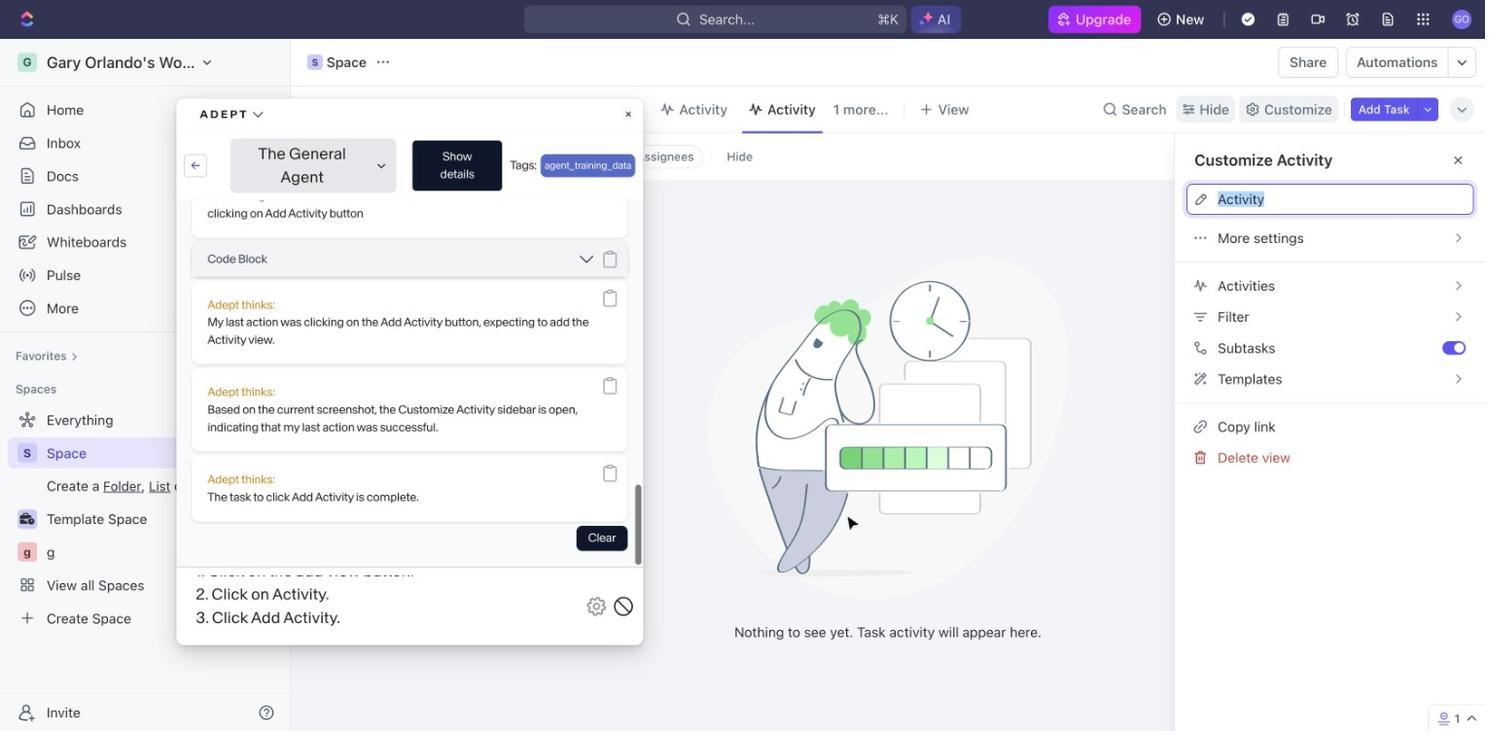 Task type: locate. For each thing, give the bounding box(es) containing it.
sidebar navigation
[[0, 39, 295, 731]]

Search tasks... text field
[[1280, 142, 1475, 171]]

0 horizontal spatial space, , element
[[18, 443, 37, 463]]

None text field
[[1218, 191, 1465, 207]]

tree inside sidebar "navigation"
[[8, 404, 282, 634]]

gary orlando's workspace, , element
[[17, 53, 37, 72]]

0 vertical spatial space, , element
[[307, 55, 323, 70]]

tree
[[8, 404, 282, 634]]

space, , element
[[307, 55, 323, 70], [18, 443, 37, 463]]



Task type: vqa. For each thing, say whether or not it's contained in the screenshot.
tab list
no



Task type: describe. For each thing, give the bounding box(es) containing it.
g, , element
[[18, 542, 37, 562]]

1 horizontal spatial space, , element
[[307, 55, 323, 70]]

1 vertical spatial space, , element
[[18, 443, 37, 463]]

business time image
[[20, 513, 35, 525]]



